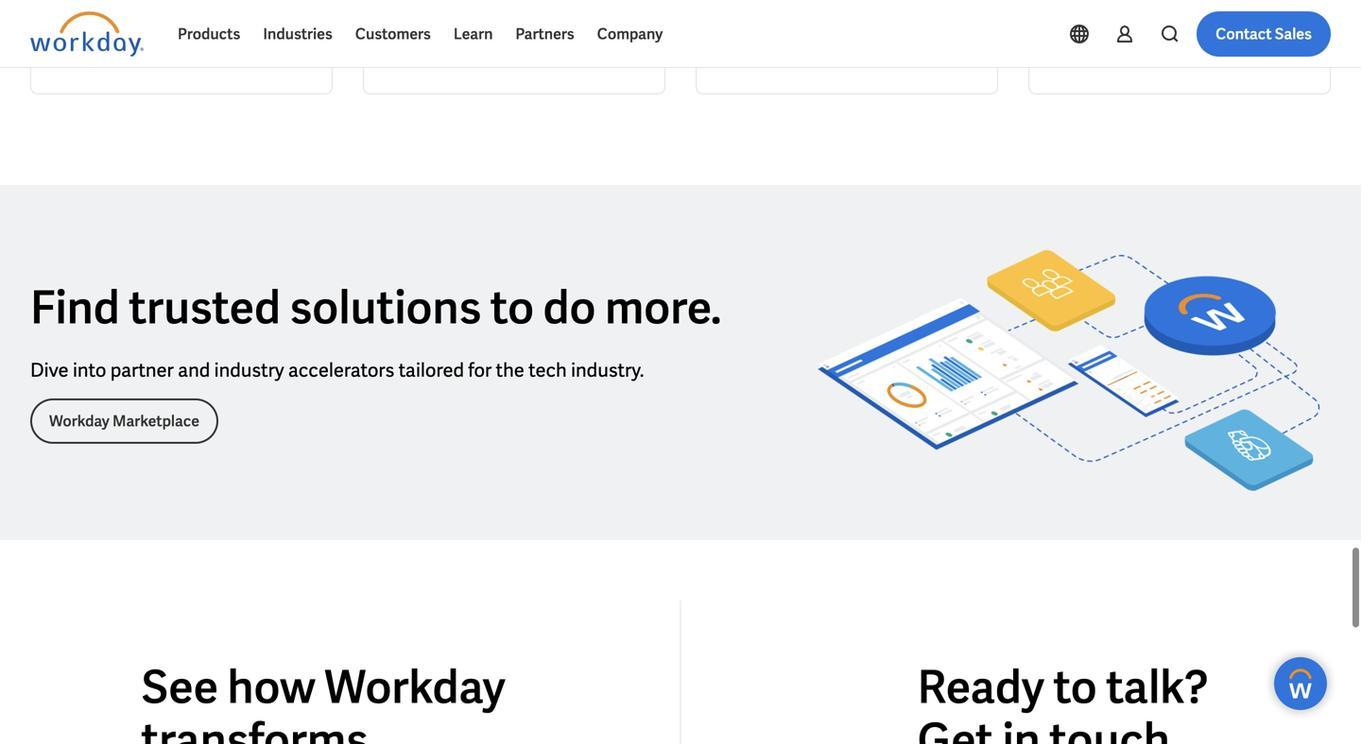 Task type: locate. For each thing, give the bounding box(es) containing it.
read whitepaper for 1st the read whitepaper link from left's "read whitepaper" button
[[94, 48, 212, 67]]

industries button
[[252, 11, 344, 57]]

find
[[30, 278, 120, 337]]

0 vertical spatial to
[[490, 278, 534, 337]]

4 read from the left
[[1092, 48, 1126, 67]]

0 horizontal spatial whitepaper
[[131, 48, 212, 67]]

workday marketplace link
[[30, 399, 218, 444]]

2 read whitepaper from the left
[[426, 48, 545, 67]]

industry
[[214, 358, 284, 383]]

read whitepaper button for first the read whitepaper link from right
[[396, 46, 632, 69]]

read whitepaper button down products
[[63, 46, 300, 69]]

read whitepaper link
[[30, 0, 333, 94], [363, 0, 665, 94]]

1 read whitepaper button from the left
[[63, 46, 300, 69]]

customers button
[[344, 11, 442, 57]]

read whitepaper button
[[63, 46, 300, 69], [396, 46, 632, 69]]

1 horizontal spatial workday
[[324, 658, 505, 717]]

1 horizontal spatial read whitepaper button
[[396, 46, 632, 69]]

1 horizontal spatial whitepaper
[[464, 48, 545, 67]]

do
[[543, 278, 596, 337]]

1 read whitepaper from the left
[[94, 48, 212, 67]]

partners
[[516, 24, 574, 44]]

read report link
[[1028, 0, 1331, 94]]

read for first the read whitepaper link from right
[[426, 48, 461, 67]]

1 horizontal spatial read whitepaper
[[426, 48, 545, 67]]

tech
[[528, 358, 567, 383]]

whitepaper
[[131, 48, 212, 67], [464, 48, 545, 67]]

2 whitepaper from the left
[[464, 48, 545, 67]]

read whitepaper down products
[[94, 48, 212, 67]]

read for read report link at right
[[1092, 48, 1126, 67]]

2 read whitepaper link from the left
[[363, 0, 665, 94]]

learn button
[[442, 11, 504, 57]]

and
[[178, 358, 210, 383]]

products button
[[166, 11, 252, 57]]

industry.
[[571, 358, 644, 383]]

more.
[[605, 278, 722, 337]]

0 horizontal spatial read whitepaper link
[[30, 0, 333, 94]]

to left do
[[490, 278, 534, 337]]

ready
[[917, 658, 1044, 717]]

2 read whitepaper button from the left
[[396, 46, 632, 69]]

the
[[496, 358, 524, 383]]

to left the talk?
[[1053, 658, 1097, 717]]

2 read from the left
[[426, 48, 461, 67]]

0 horizontal spatial workday
[[49, 412, 110, 431]]

workday inside workday marketplace 'link'
[[49, 412, 110, 431]]

0 vertical spatial workday
[[49, 412, 110, 431]]

dive into partner and industry accelerators tailored for the tech industry.
[[30, 358, 644, 383]]

read whitepaper button down "partners"
[[396, 46, 632, 69]]

read for 1st the read whitepaper link from left
[[94, 48, 128, 67]]

0 horizontal spatial read whitepaper button
[[63, 46, 300, 69]]

contact sales link
[[1197, 11, 1331, 57]]

read whitepaper
[[94, 48, 212, 67], [426, 48, 545, 67]]

read blog button
[[729, 46, 965, 69]]

find trusted solutions to do more.
[[30, 278, 722, 337]]

read whitepaper down learn
[[426, 48, 545, 67]]

read blog link
[[696, 0, 998, 94]]

0 horizontal spatial to
[[490, 278, 534, 337]]

customers
[[355, 24, 431, 44]]

1 vertical spatial to
[[1053, 658, 1097, 717]]

workday marketplace
[[49, 412, 200, 431]]

1 horizontal spatial to
[[1053, 658, 1097, 717]]

1 horizontal spatial read whitepaper link
[[363, 0, 665, 94]]

0 horizontal spatial read whitepaper
[[94, 48, 212, 67]]

read
[[94, 48, 128, 67], [426, 48, 461, 67], [729, 48, 764, 67], [1092, 48, 1126, 67]]

into
[[73, 358, 106, 383]]

learn
[[454, 24, 493, 44]]

whitepaper down learn
[[464, 48, 545, 67]]

see how workday transform
[[141, 658, 505, 745]]

3 read from the left
[[729, 48, 764, 67]]

1 read from the left
[[94, 48, 128, 67]]

whitepaper down products
[[131, 48, 212, 67]]

1 vertical spatial workday
[[324, 658, 505, 717]]

workday
[[49, 412, 110, 431], [324, 658, 505, 717]]

to
[[490, 278, 534, 337], [1053, 658, 1097, 717]]

blog
[[767, 48, 797, 67]]

trusted
[[129, 278, 281, 337]]



Task type: describe. For each thing, give the bounding box(es) containing it.
tailored
[[399, 358, 464, 383]]

read blog
[[729, 48, 797, 67]]

for
[[468, 358, 492, 383]]

sales
[[1275, 24, 1312, 44]]

report
[[1129, 48, 1177, 67]]

read whitepaper button for 1st the read whitepaper link from left
[[63, 46, 300, 69]]

workday inside see how workday transform
[[324, 658, 505, 717]]

talk?
[[1106, 658, 1209, 717]]

marketplace
[[112, 412, 200, 431]]

see
[[141, 658, 218, 717]]

contact sales
[[1216, 24, 1312, 44]]

industries
[[263, 24, 333, 44]]

products
[[178, 24, 240, 44]]

ready to talk?
[[917, 658, 1209, 717]]

company
[[597, 24, 663, 44]]

partners button
[[504, 11, 586, 57]]

go to the homepage image
[[30, 11, 144, 57]]

read report button
[[1062, 46, 1298, 69]]

contact
[[1216, 24, 1272, 44]]

accelerators
[[288, 358, 394, 383]]

1 read whitepaper link from the left
[[30, 0, 333, 94]]

1 whitepaper from the left
[[131, 48, 212, 67]]

company button
[[586, 11, 674, 57]]

workday marketplace for technology image
[[807, 215, 1331, 510]]

read report
[[1092, 48, 1177, 67]]

partner
[[110, 358, 174, 383]]

solutions
[[290, 278, 481, 337]]

read whitepaper for "read whitepaper" button for first the read whitepaper link from right
[[426, 48, 545, 67]]

how
[[227, 658, 315, 717]]

dive
[[30, 358, 69, 383]]



Task type: vqa. For each thing, say whether or not it's contained in the screenshot.
Customers Dropdown Button on the left of the page
yes



